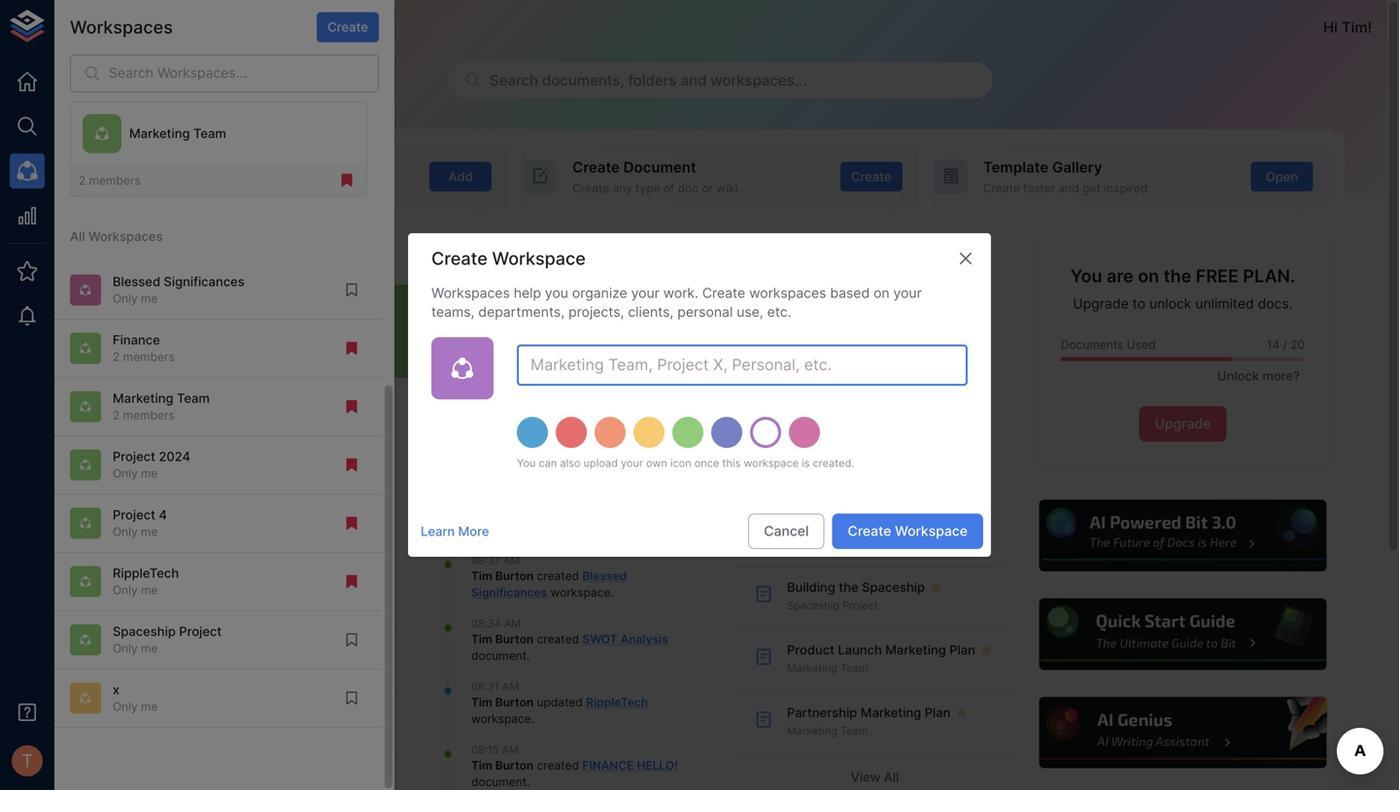 Task type: vqa. For each thing, say whether or not it's contained in the screenshot.


Task type: locate. For each thing, give the bounding box(es) containing it.
project inside spaceship project only me
[[179, 624, 222, 639]]

1 vertical spatial create button
[[841, 162, 903, 192]]

0 vertical spatial finance 2 members
[[113, 332, 175, 364]]

r
[[77, 19, 86, 35]]

workspace inside dialog
[[744, 457, 799, 470]]

0 horizontal spatial upgrade
[[1073, 296, 1129, 312]]

. down 08:31 am tim burton updated rippletech workspace .
[[527, 775, 530, 789]]

0 vertical spatial blessed
[[113, 274, 160, 289]]

0 vertical spatial remove bookmark image
[[338, 172, 356, 189]]

you for can
[[517, 457, 536, 470]]

0 horizontal spatial blessed
[[113, 274, 160, 289]]

burton down the 08:15
[[495, 759, 534, 773]]

create
[[328, 20, 368, 35], [573, 158, 620, 176], [851, 169, 892, 184], [573, 181, 610, 195], [983, 181, 1020, 195], [432, 248, 488, 269], [703, 285, 746, 301], [848, 523, 892, 539]]

document down the 08:15
[[471, 775, 527, 789]]

2 bookmark image from the top
[[343, 631, 361, 649]]

1 horizontal spatial significances
[[471, 585, 547, 600]]

. up 08:31 am tim burton updated rippletech workspace .
[[527, 649, 530, 663]]

workspace up 08:34 am tim burton created swot analysis document .
[[551, 585, 611, 600]]

remove bookmark image
[[343, 340, 361, 357], [343, 398, 361, 415], [343, 515, 361, 532]]

2 vertical spatial bookmark image
[[343, 689, 361, 707]]

am right the 08:34
[[504, 617, 521, 630]]

is
[[802, 457, 810, 470]]

finance
[[113, 332, 160, 347], [150, 387, 198, 402]]

add button
[[430, 162, 492, 192]]

burton down 08:37 am
[[495, 569, 534, 583]]

all inside button
[[884, 770, 899, 785]]

today
[[440, 513, 477, 528]]

recently favorited
[[762, 468, 903, 487]]

3 remove bookmark image from the top
[[343, 515, 361, 532]]

all down the 2 members
[[70, 229, 85, 244]]

tim inside 08:15 am tim burton created finance hello! document .
[[471, 759, 493, 773]]

only up x
[[113, 642, 138, 656]]

project 4 only me
[[113, 507, 167, 539]]

rippletech down spaceship project only me
[[171, 662, 226, 675]]

your up clients,
[[631, 285, 660, 301]]

spaceship down building
[[787, 599, 840, 612]]

0 vertical spatial rippletech only me
[[532, 387, 598, 419]]

template gallery create faster and get inspired.
[[983, 158, 1151, 195]]

1 horizontal spatial all
[[884, 770, 899, 785]]

marketing team 2 members up project 2024 only me
[[113, 391, 210, 422]]

1 vertical spatial create workspace
[[848, 523, 968, 539]]

or right doc
[[702, 181, 713, 195]]

document up 08:31 on the bottom of the page
[[471, 649, 527, 663]]

your left own
[[621, 457, 643, 470]]

. inside 08:31 am tim burton updated rippletech workspace .
[[531, 712, 535, 726]]

3 bookmark image from the top
[[343, 689, 361, 707]]

doc
[[678, 181, 699, 195]]

1 horizontal spatial 2024
[[311, 387, 343, 402]]

the inside you are on the free plan. upgrade to unlock unlimited docs.
[[1164, 265, 1192, 287]]

2 or from the left
[[702, 181, 713, 195]]

on
[[1138, 265, 1160, 287], [874, 285, 890, 301]]

0 horizontal spatial or
[[229, 181, 240, 195]]

1 horizontal spatial create workspace
[[848, 523, 968, 539]]

remove bookmark image up project 2024
[[343, 340, 361, 357]]

marketing team inside "link"
[[171, 725, 252, 737]]

finance
[[583, 759, 634, 773]]

0 horizontal spatial spaceship
[[113, 624, 176, 639]]

created inside 08:15 am tim burton created finance hello! document .
[[537, 759, 579, 773]]

significances for blessed significances only me
[[164, 274, 245, 289]]

cancel
[[764, 523, 809, 539]]

2 members
[[79, 173, 141, 187]]

am up 'tim burton created'
[[504, 554, 520, 567]]

all right view
[[884, 770, 899, 785]]

project inside project 2024 only me
[[113, 449, 155, 464]]

members
[[89, 173, 141, 187], [123, 350, 175, 364], [155, 406, 202, 419], [676, 406, 723, 419], [123, 408, 175, 422]]

1 vertical spatial all
[[884, 770, 899, 785]]

plan
[[950, 642, 976, 657], [925, 705, 951, 720]]

1 vertical spatial bookmark image
[[343, 631, 361, 649]]

08:37 am
[[471, 554, 520, 567]]

help image
[[1037, 497, 1330, 575], [1037, 596, 1330, 673], [1037, 694, 1330, 771]]

building
[[787, 580, 836, 595]]

enterprises
[[150, 18, 231, 36]]

documents right recent on the bottom
[[202, 468, 289, 487]]

unlock
[[1218, 368, 1260, 383]]

1 horizontal spatial rippletech only me
[[532, 387, 598, 419]]

tim burton created
[[471, 569, 583, 583]]

tim right hi
[[1342, 18, 1368, 36]]

create workspace down favorited
[[848, 523, 968, 539]]

created
[[537, 569, 579, 583], [537, 632, 579, 646], [537, 759, 579, 773]]

unlimited
[[1196, 296, 1254, 312]]

tim inside 08:31 am tim burton updated rippletech workspace .
[[471, 696, 493, 710]]

workspace inside button
[[791, 348, 846, 361]]

1 vertical spatial remove bookmark image
[[343, 398, 361, 415]]

marketing team 2 members down marketing team, project x, personal, etc. text field
[[646, 387, 744, 419]]

1 vertical spatial and
[[1059, 181, 1080, 195]]

3 burton from the top
[[495, 696, 534, 710]]

finance 2 members
[[113, 332, 175, 364], [146, 387, 202, 419]]

0 vertical spatial upgrade
[[1073, 296, 1129, 312]]

4
[[453, 387, 462, 402], [159, 507, 167, 522]]

documents left the used
[[1061, 338, 1124, 352]]

bookmarked workspaces
[[146, 241, 337, 260]]

1 horizontal spatial you
[[1071, 265, 1103, 287]]

finance down blessed significances only me
[[113, 332, 160, 347]]

create inside template gallery create faster and get inspired.
[[983, 181, 1020, 195]]

2 vertical spatial remove bookmark image
[[343, 573, 361, 590]]

4 down recent on the bottom
[[159, 507, 167, 522]]

me up spaceship project only me
[[141, 583, 158, 597]]

2 burton from the top
[[495, 632, 534, 646]]

and down gallery
[[1059, 181, 1080, 195]]

1 vertical spatial upgrade
[[1155, 416, 1211, 432]]

only down project 2024 only me
[[113, 525, 138, 539]]

rippletech only me down project 4 only me
[[113, 566, 179, 597]]

1 remove bookmark image from the top
[[343, 340, 361, 357]]

0 vertical spatial help image
[[1037, 497, 1330, 575]]

4 burton from the top
[[495, 759, 534, 773]]

marketing down spaceship project only me
[[171, 725, 222, 737]]

.
[[611, 585, 614, 600], [527, 649, 530, 663], [531, 712, 535, 726], [527, 775, 530, 789]]

/
[[1284, 338, 1288, 352]]

1 horizontal spatial the
[[1164, 265, 1192, 287]]

1 horizontal spatial on
[[1138, 265, 1160, 287]]

used
[[1127, 338, 1156, 352]]

spaceship up x
[[113, 624, 176, 639]]

1 document from the top
[[471, 649, 527, 663]]

0 horizontal spatial you
[[517, 457, 536, 470]]

workspace left can
[[454, 468, 539, 487]]

document inside 08:34 am tim burton created swot analysis document .
[[471, 649, 527, 663]]

document up the "of"
[[624, 158, 697, 176]]

tim down the 08:34
[[471, 632, 493, 646]]

or
[[229, 181, 240, 195], [702, 181, 713, 195]]

only down x
[[113, 700, 138, 714]]

1 horizontal spatial documents
[[1061, 338, 1124, 352]]

all
[[70, 229, 85, 244], [884, 770, 899, 785]]

1 vertical spatial created
[[537, 632, 579, 646]]

the up spaceship project
[[839, 580, 859, 595]]

rogue
[[101, 18, 146, 36]]

3 created from the top
[[537, 759, 579, 773]]

own
[[646, 457, 668, 470]]

2 created from the top
[[537, 632, 579, 646]]

1 vertical spatial remove bookmark image
[[343, 456, 361, 474]]

0 horizontal spatial documents
[[202, 468, 289, 487]]

blessed significances link
[[471, 569, 627, 600]]

workspace up the 08:15
[[471, 712, 531, 726]]

add inside button
[[449, 169, 473, 184]]

marketing team
[[129, 126, 226, 141], [787, 662, 868, 675], [171, 725, 252, 737], [787, 725, 868, 737]]

1 vertical spatial help image
[[1037, 596, 1330, 673]]

project inside project 4 only me
[[113, 507, 155, 522]]

your for teams,
[[631, 285, 660, 301]]

remove bookmark image left the project 4
[[343, 398, 361, 415]]

upgrade inside you are on the free plan. upgrade to unlock unlimited docs.
[[1073, 296, 1129, 312]]

1 horizontal spatial and
[[1059, 181, 1080, 195]]

on right based on the right of page
[[874, 285, 890, 301]]

1 horizontal spatial create button
[[841, 162, 903, 192]]

learn
[[421, 524, 455, 539]]

or left make
[[229, 181, 240, 195]]

0 horizontal spatial all
[[70, 229, 85, 244]]

1 vertical spatial document
[[471, 775, 527, 789]]

bookmark
[[793, 333, 844, 346]]

project 2024
[[265, 387, 343, 402]]

document for swot analysis
[[471, 649, 527, 663]]

create workspace up help
[[432, 248, 586, 269]]

0 vertical spatial remove bookmark image
[[343, 340, 361, 357]]

2 vertical spatial created
[[537, 759, 579, 773]]

spaceship
[[862, 580, 925, 595], [787, 599, 840, 612], [113, 624, 176, 639]]

0 horizontal spatial document
[[624, 158, 697, 176]]

2
[[79, 173, 86, 187], [113, 350, 120, 364], [146, 406, 152, 419], [667, 406, 673, 419], [113, 408, 120, 422]]

1 bookmark image from the top
[[343, 281, 361, 299]]

spaceship project only me
[[113, 624, 222, 656]]

recent documents
[[146, 468, 289, 487]]

significances inside blessed significances only me
[[164, 274, 245, 289]]

add for add workspace collaborate or make it private.
[[162, 158, 191, 176]]

blessed up workspace . on the left of page
[[583, 569, 627, 583]]

2024
[[311, 387, 343, 402], [159, 449, 191, 464]]

create workspace dialog
[[408, 233, 991, 557]]

0 horizontal spatial 2024
[[159, 449, 191, 464]]

0 horizontal spatial on
[[874, 285, 890, 301]]

0 vertical spatial finance
[[113, 332, 160, 347]]

blessed inside blessed significances
[[583, 569, 627, 583]]

0 horizontal spatial add
[[162, 158, 191, 176]]

me inside project 4 only me
[[141, 525, 158, 539]]

1 vertical spatial rippletech only me
[[113, 566, 179, 597]]

private.
[[286, 181, 328, 195]]

1 vertical spatial 4
[[159, 507, 167, 522]]

rippletech right updated
[[586, 696, 648, 710]]

0 vertical spatial significances
[[164, 274, 245, 289]]

project 2024 link
[[251, 285, 358, 420]]

and inside button
[[681, 71, 707, 89]]

0 vertical spatial you
[[1071, 265, 1103, 287]]

create inside workspaces help you organize your work. create workspaces based on your teams, departments, projects, clients, personal use, etc.
[[703, 285, 746, 301]]

upgrade button
[[1140, 407, 1227, 442]]

significances down the 'bookmarked'
[[164, 274, 245, 289]]

. up 08:15 am tim burton created finance hello! document . at the left bottom of page
[[531, 712, 535, 726]]

significances
[[164, 274, 245, 289], [471, 585, 547, 600]]

1 vertical spatial 2024
[[159, 449, 191, 464]]

0 horizontal spatial create workspace
[[432, 248, 586, 269]]

1 vertical spatial document
[[839, 517, 901, 532]]

1 vertical spatial spaceship
[[787, 599, 840, 612]]

folders
[[628, 71, 677, 89]]

blessed inside blessed significances only me
[[113, 274, 160, 289]]

2 document from the top
[[471, 775, 527, 789]]

add for add
[[449, 169, 473, 184]]

only up spaceship project only me
[[113, 583, 138, 597]]

workspace
[[791, 348, 846, 361], [744, 457, 799, 470], [551, 585, 611, 600], [471, 712, 531, 726]]

spaceship for spaceship project only me
[[113, 624, 176, 639]]

1 horizontal spatial spaceship
[[787, 599, 840, 612]]

only left recent on the bottom
[[113, 467, 138, 481]]

workspace down bookmark
[[791, 348, 846, 361]]

spaceship down create workspace button
[[862, 580, 925, 595]]

0 vertical spatial created
[[537, 569, 579, 583]]

1 vertical spatial documents
[[202, 468, 289, 487]]

0 vertical spatial bookmark image
[[343, 281, 361, 299]]

project for project 2024 only me
[[113, 449, 155, 464]]

me
[[141, 292, 158, 306], [570, 406, 585, 419], [141, 467, 158, 481], [141, 525, 158, 539], [141, 583, 158, 597], [141, 642, 158, 656], [141, 700, 158, 714]]

you inside you are on the free plan. upgrade to unlock unlimited docs.
[[1071, 265, 1103, 287]]

0 horizontal spatial 4
[[159, 507, 167, 522]]

4 inside project 4 only me
[[159, 507, 167, 522]]

bookmark image for significances
[[343, 281, 361, 299]]

1 or from the left
[[229, 181, 240, 195]]

0 horizontal spatial create button
[[317, 12, 379, 42]]

0 vertical spatial document
[[624, 158, 697, 176]]

document
[[624, 158, 697, 176], [839, 517, 901, 532]]

and right folders
[[681, 71, 707, 89]]

to
[[1133, 296, 1146, 312]]

remove bookmark image left learn
[[343, 515, 361, 532]]

0 vertical spatial spaceship
[[862, 580, 925, 595]]

workspace left is in the right of the page
[[744, 457, 799, 470]]

blessed for blessed significances only me
[[113, 274, 160, 289]]

2024 for project 2024 only me
[[159, 449, 191, 464]]

blessed down all workspaces
[[113, 274, 160, 289]]

1 horizontal spatial 4
[[453, 387, 462, 402]]

significances inside blessed significances
[[471, 585, 547, 600]]

am inside 08:15 am tim burton created finance hello! document .
[[502, 744, 519, 756]]

0 vertical spatial the
[[1164, 265, 1192, 287]]

remove bookmark image
[[338, 172, 356, 189], [343, 456, 361, 474], [343, 573, 361, 590]]

document
[[471, 649, 527, 663], [471, 775, 527, 789]]

finance up project 2024 only me
[[150, 387, 198, 402]]

remove bookmark image for project 4
[[343, 515, 361, 532]]

only down all workspaces
[[113, 292, 138, 306]]

me inside 'x only me'
[[141, 700, 158, 714]]

workspace up help
[[492, 248, 586, 269]]

am inside 08:31 am tim burton updated rippletech workspace .
[[502, 681, 519, 693]]

0 vertical spatial document
[[471, 649, 527, 663]]

bookmark image
[[343, 281, 361, 299], [343, 631, 361, 649], [343, 689, 361, 707]]

only inside project 4 only me
[[113, 525, 138, 539]]

view all
[[851, 770, 899, 785]]

type
[[636, 181, 660, 195]]

tim down 08:31 on the bottom of the page
[[471, 696, 493, 710]]

me inside project 2024 only me
[[141, 467, 158, 481]]

2 horizontal spatial spaceship
[[862, 580, 925, 595]]

spaceship inside spaceship project only me
[[113, 624, 176, 639]]

or inside add workspace collaborate or make it private.
[[229, 181, 240, 195]]

it
[[276, 181, 283, 195]]

burton inside 08:15 am tim burton created finance hello! document .
[[495, 759, 534, 773]]

create button
[[317, 12, 379, 42], [841, 162, 903, 192]]

me down recent on the bottom
[[141, 525, 158, 539]]

2 vertical spatial help image
[[1037, 694, 1330, 771]]

created left finance
[[537, 759, 579, 773]]

workspace down favorited
[[895, 523, 968, 539]]

0 vertical spatial and
[[681, 71, 707, 89]]

tim for finance hello!
[[471, 759, 493, 773]]

me down spaceship project only me
[[141, 700, 158, 714]]

unlock more?
[[1218, 368, 1300, 383]]

you inside create workspace dialog
[[517, 457, 536, 470]]

1 help image from the top
[[1037, 497, 1330, 575]]

created.
[[813, 457, 855, 470]]

upgrade down are
[[1073, 296, 1129, 312]]

2024 for project 2024
[[311, 387, 343, 402]]

project 4 link
[[381, 285, 488, 420]]

tim down 08:37
[[471, 569, 493, 583]]

20
[[1291, 338, 1305, 352]]

plan.
[[1244, 265, 1296, 287]]

burton inside 08:31 am tim burton updated rippletech workspace .
[[495, 696, 534, 710]]

1 vertical spatial you
[[517, 457, 536, 470]]

4 down teams,
[[453, 387, 462, 402]]

created up workspace . on the left of page
[[537, 569, 579, 583]]

08:37
[[471, 554, 501, 567]]

you
[[1071, 265, 1103, 287], [517, 457, 536, 470]]

upgrade
[[1073, 296, 1129, 312], [1155, 416, 1211, 432]]

am inside 08:34 am tim burton created swot analysis document .
[[504, 617, 521, 630]]

workspace up make
[[194, 158, 273, 176]]

created for swot
[[537, 632, 579, 646]]

created inside 08:34 am tim burton created swot analysis document .
[[537, 632, 579, 646]]

2 vertical spatial spaceship
[[113, 624, 176, 639]]

Search Workspaces... text field
[[109, 54, 379, 92]]

created left swot
[[537, 632, 579, 646]]

are
[[1107, 265, 1134, 287]]

organize
[[572, 285, 628, 301]]

burton inside 08:34 am tim burton created swot analysis document .
[[495, 632, 534, 646]]

3 help image from the top
[[1037, 694, 1330, 771]]

me up project 4 only me
[[141, 467, 158, 481]]

me up 'x only me'
[[141, 642, 158, 656]]

am right the 08:15
[[502, 744, 519, 756]]

finance 2 members down blessed significances only me
[[113, 332, 175, 364]]

add inside add workspace collaborate or make it private.
[[162, 158, 191, 176]]

team inside "link"
[[225, 725, 252, 737]]

documents used
[[1061, 338, 1156, 352]]

2 vertical spatial remove bookmark image
[[343, 515, 361, 532]]

. inside 08:15 am tim burton created finance hello! document .
[[527, 775, 530, 789]]

2 remove bookmark image from the top
[[343, 398, 361, 415]]

personal
[[678, 304, 733, 320]]

add workspace collaborate or make it private.
[[162, 158, 328, 195]]

1 horizontal spatial document
[[839, 517, 901, 532]]

tim down the 08:15
[[471, 759, 493, 773]]

only inside 'x only me'
[[113, 700, 138, 714]]

you left can
[[517, 457, 536, 470]]

2024 inside project 2024 only me
[[159, 449, 191, 464]]

document down favorited
[[839, 517, 901, 532]]

1 horizontal spatial or
[[702, 181, 713, 195]]

product launch marketing plan
[[787, 642, 976, 657]]

1 vertical spatial significances
[[471, 585, 547, 600]]

significances down 'tim burton created'
[[471, 585, 547, 600]]

marketing team 2 members
[[646, 387, 744, 419], [113, 391, 210, 422]]

1 vertical spatial blessed
[[583, 569, 627, 583]]

1 vertical spatial plan
[[925, 705, 951, 720]]

1 horizontal spatial upgrade
[[1155, 416, 1211, 432]]

. up swot
[[611, 585, 614, 600]]

rippletech up also
[[532, 387, 598, 402]]

document inside the create document create any type of doc or wiki.
[[624, 158, 697, 176]]

1 vertical spatial finance
[[150, 387, 198, 402]]

1 horizontal spatial blessed
[[583, 569, 627, 583]]

partnership
[[787, 705, 858, 720]]

tim inside 08:34 am tim burton created swot analysis document .
[[471, 632, 493, 646]]

1 horizontal spatial add
[[449, 169, 473, 184]]

0 vertical spatial 2024
[[311, 387, 343, 402]]

on right are
[[1138, 265, 1160, 287]]

0 vertical spatial plan
[[950, 642, 976, 657]]

only inside blessed significances only me
[[113, 292, 138, 306]]

am right 08:31 on the bottom of the page
[[502, 681, 519, 693]]

0 vertical spatial 4
[[453, 387, 462, 402]]

burton down the 08:34
[[495, 632, 534, 646]]

rippletech down untitled
[[787, 537, 842, 549]]

burton down 08:31 on the bottom of the page
[[495, 696, 534, 710]]

finance 2 members up project 2024 only me
[[146, 387, 202, 419]]

the
[[1164, 265, 1192, 287], [839, 580, 859, 595]]

0 horizontal spatial significances
[[164, 274, 245, 289]]

untitled document
[[787, 517, 901, 532]]

you left are
[[1071, 265, 1103, 287]]

document inside 08:15 am tim burton created finance hello! document .
[[471, 775, 527, 789]]

the up unlock
[[1164, 265, 1192, 287]]

only inside project 2024 only me
[[113, 467, 138, 481]]

document for create
[[624, 158, 697, 176]]

rippletech only me up also
[[532, 387, 598, 419]]

0 horizontal spatial the
[[839, 580, 859, 595]]

0 horizontal spatial and
[[681, 71, 707, 89]]

2024 inside 'project 2024' link
[[311, 387, 343, 402]]

me inside blessed significances only me
[[141, 292, 158, 306]]

me down the 'bookmarked'
[[141, 292, 158, 306]]



Task type: describe. For each thing, give the bounding box(es) containing it.
0 vertical spatial create button
[[317, 12, 379, 42]]

workspace inside create workspace button
[[895, 523, 968, 539]]

help
[[514, 285, 541, 301]]

untitled
[[787, 517, 835, 532]]

marketing team link
[[121, 692, 398, 755]]

create workspace inside button
[[848, 523, 968, 539]]

1 vertical spatial finance 2 members
[[146, 387, 202, 419]]

significances for blessed significances
[[471, 585, 547, 600]]

hello!
[[637, 759, 678, 773]]

remove bookmark image for marketing team
[[343, 398, 361, 415]]

marketing down partnership on the bottom right of page
[[787, 725, 838, 737]]

finance hello! link
[[583, 759, 678, 773]]

building the spaceship
[[787, 580, 925, 595]]

upload
[[584, 457, 618, 470]]

or inside the create document create any type of doc or wiki.
[[702, 181, 713, 195]]

recent
[[146, 468, 199, 487]]

blessed significances
[[471, 569, 627, 600]]

also
[[560, 457, 581, 470]]

rippletech down project 4 only me
[[113, 566, 179, 581]]

create inside button
[[848, 523, 892, 539]]

am for finance
[[502, 744, 519, 756]]

workspaces inside workspaces help you organize your work. create workspaces based on your teams, departments, projects, clients, personal use, etc.
[[432, 285, 510, 301]]

more?
[[1263, 368, 1300, 383]]

1 burton from the top
[[495, 569, 534, 583]]

marketing up icon
[[646, 387, 707, 402]]

more
[[458, 524, 489, 539]]

updated
[[537, 696, 583, 710]]

and inside template gallery create faster and get inspired.
[[1059, 181, 1080, 195]]

view
[[851, 770, 881, 785]]

08:31
[[471, 681, 499, 693]]

workspace .
[[547, 585, 614, 600]]

spaceship project
[[787, 599, 878, 612]]

collaborate
[[162, 181, 225, 195]]

project 4
[[407, 387, 462, 402]]

documents,
[[542, 71, 624, 89]]

wiki.
[[717, 181, 741, 195]]

remove bookmark image for finance
[[343, 340, 361, 357]]

0 vertical spatial documents
[[1061, 338, 1124, 352]]

workspace activities
[[454, 468, 613, 487]]

swot
[[583, 632, 618, 646]]

marketing down product launch marketing plan
[[861, 705, 922, 720]]

your right based on the right of page
[[894, 285, 922, 301]]

rippletech up spaceship project only me
[[171, 599, 226, 612]]

workspace inside 08:31 am tim burton updated rippletech workspace .
[[471, 712, 531, 726]]

recently
[[762, 468, 828, 487]]

t
[[22, 750, 33, 772]]

only up can
[[544, 406, 567, 419]]

. inside 08:34 am tim burton created swot analysis document .
[[527, 649, 530, 663]]

partnership marketing plan
[[787, 705, 951, 720]]

workspaces help you organize your work. create workspaces based on your teams, departments, projects, clients, personal use, etc.
[[432, 285, 922, 320]]

tim for swot analysis
[[471, 632, 493, 646]]

4 for project 4
[[453, 387, 462, 402]]

0 horizontal spatial rippletech only me
[[113, 566, 179, 597]]

cancel button
[[749, 514, 825, 549]]

on inside you are on the free plan. upgrade to unlock unlimited docs.
[[1138, 265, 1160, 287]]

t button
[[6, 740, 49, 782]]

project for project 4 only me
[[113, 507, 155, 522]]

free
[[1196, 265, 1239, 287]]

08:34
[[471, 617, 501, 630]]

Marketing Team, Project X, Personal, etc. text field
[[517, 345, 968, 386]]

document for finance hello!
[[471, 775, 527, 789]]

2 help image from the top
[[1037, 596, 1330, 673]]

etc.
[[768, 304, 792, 320]]

hi
[[1324, 18, 1338, 36]]

analysis
[[621, 632, 669, 646]]

workspaces...
[[711, 71, 807, 89]]

1 created from the top
[[537, 569, 579, 583]]

burton for rippletech
[[495, 696, 534, 710]]

can
[[539, 457, 557, 470]]

14 / 20
[[1267, 338, 1305, 352]]

bookmark image for project
[[343, 631, 361, 649]]

0 horizontal spatial marketing team 2 members
[[113, 391, 210, 422]]

document for untitled
[[839, 517, 901, 532]]

4 for project 4 only me
[[159, 507, 167, 522]]

bookmark workspace
[[791, 333, 846, 361]]

14
[[1267, 338, 1280, 352]]

all workspaces
[[70, 229, 163, 244]]

learn more
[[421, 524, 489, 539]]

bookmark image for only
[[343, 689, 361, 707]]

blessed for blessed significances
[[583, 569, 627, 583]]

projects,
[[569, 304, 624, 320]]

me up also
[[570, 406, 585, 419]]

teams,
[[432, 304, 475, 320]]

you for are
[[1071, 265, 1103, 287]]

x
[[113, 682, 120, 697]]

project for project 2024
[[265, 387, 308, 402]]

workspace inside add workspace collaborate or make it private.
[[194, 158, 273, 176]]

marketing right launch
[[886, 642, 946, 657]]

spaceship for spaceship project
[[787, 599, 840, 612]]

!
[[1368, 18, 1372, 36]]

your for created.
[[621, 457, 643, 470]]

gallery
[[1053, 158, 1103, 176]]

activities
[[542, 468, 613, 487]]

template
[[983, 158, 1049, 176]]

marketing up the collaborate
[[129, 126, 190, 141]]

marketing inside "link"
[[171, 725, 222, 737]]

based
[[830, 285, 870, 301]]

hi tim !
[[1324, 18, 1372, 36]]

search documents, folders and workspaces... button
[[449, 62, 993, 98]]

unlock more? button
[[1207, 361, 1305, 391]]

this
[[723, 457, 741, 470]]

bookmark workspace button
[[772, 285, 865, 378]]

remove bookmark image for project 2024
[[343, 456, 361, 474]]

work.
[[664, 285, 699, 301]]

any
[[613, 181, 633, 195]]

product
[[787, 642, 835, 657]]

blessed significances only me
[[113, 274, 245, 306]]

clients,
[[628, 304, 674, 320]]

burton for swot
[[495, 632, 534, 646]]

of
[[664, 181, 675, 195]]

upgrade inside the 'upgrade' button
[[1155, 416, 1211, 432]]

burton for finance
[[495, 759, 534, 773]]

search documents, folders and workspaces...
[[490, 71, 807, 89]]

workspaces
[[750, 285, 827, 301]]

tim for rippletech
[[471, 696, 493, 710]]

remove bookmark image for rippletech
[[343, 573, 361, 590]]

open button
[[1251, 162, 1314, 192]]

marketing up project 2024 only me
[[113, 391, 174, 406]]

rippletech inside 08:31 am tim burton updated rippletech workspace .
[[586, 696, 648, 710]]

0 vertical spatial create workspace
[[432, 248, 586, 269]]

me inside spaceship project only me
[[141, 642, 158, 656]]

am for rippletech
[[502, 681, 519, 693]]

project for project 4
[[407, 387, 450, 402]]

you can also upload your own icon once this workspace is created.
[[517, 457, 855, 470]]

faster
[[1024, 181, 1056, 195]]

1 horizontal spatial marketing team 2 members
[[646, 387, 744, 419]]

create document create any type of doc or wiki.
[[573, 158, 741, 195]]

0 vertical spatial all
[[70, 229, 85, 244]]

project 2024 only me
[[113, 449, 191, 481]]

on inside workspaces help you organize your work. create workspaces based on your teams, departments, projects, clients, personal use, etc.
[[874, 285, 890, 301]]

08:31 am tim burton updated rippletech workspace .
[[471, 681, 648, 726]]

open
[[1266, 169, 1299, 184]]

marketing down product
[[787, 662, 838, 675]]

08:34 am tim burton created swot analysis document .
[[471, 617, 669, 663]]

created for finance
[[537, 759, 579, 773]]

1 vertical spatial the
[[839, 580, 859, 595]]

create workspace button
[[833, 514, 984, 549]]

only inside spaceship project only me
[[113, 642, 138, 656]]

unlock
[[1150, 296, 1192, 312]]

am for swot
[[504, 617, 521, 630]]



